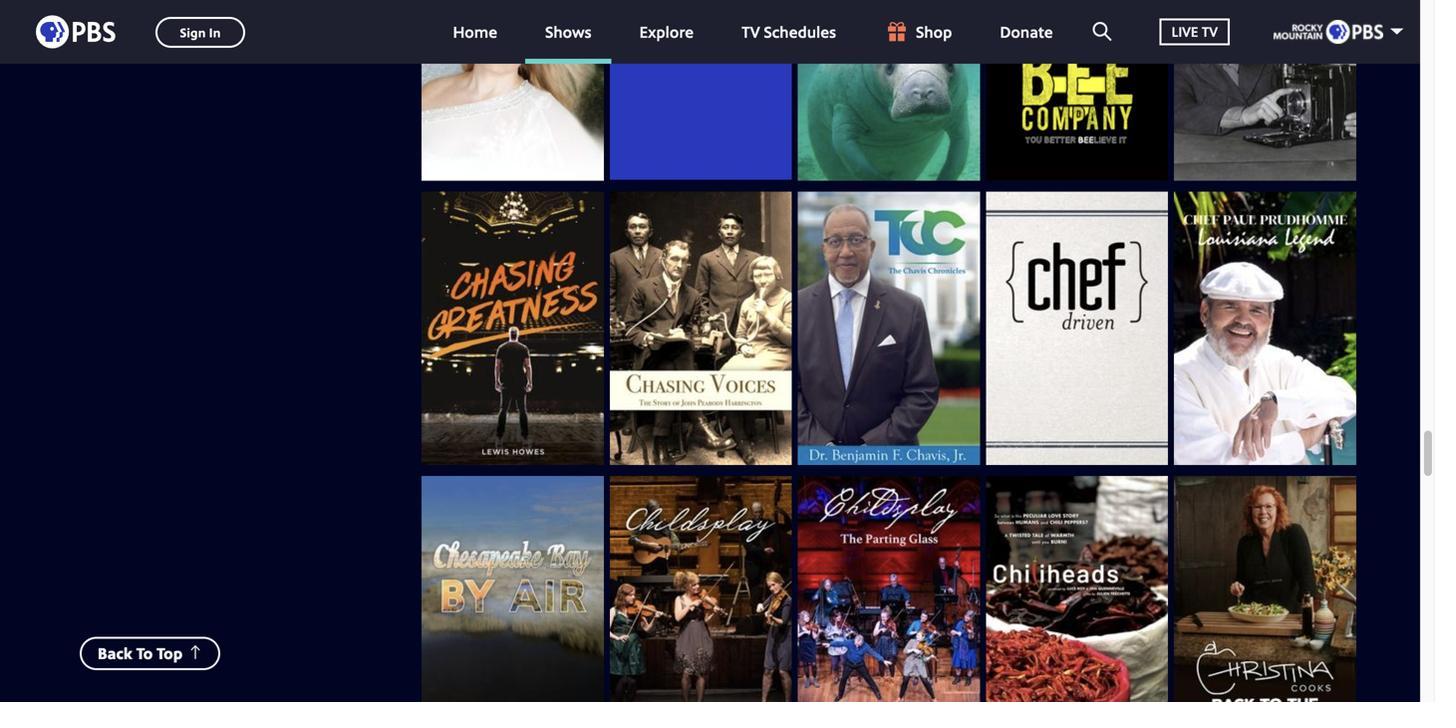Task type: locate. For each thing, give the bounding box(es) containing it.
home link
[[433, 0, 517, 64]]

search image
[[1093, 22, 1112, 41]]

christina cooks: back to the cutting board image
[[1174, 476, 1357, 703]]

shows
[[545, 21, 592, 42]]

pbs image
[[36, 9, 116, 54]]

tv
[[742, 21, 760, 42], [1202, 22, 1218, 41]]

a celtic awakening with faith marion robinson image
[[422, 0, 604, 181]]

live tv link
[[1140, 0, 1250, 64]]

chasing voices image
[[610, 192, 792, 465]]

childsplay: a story of fiddles, fiddlers and a fiddlemaker image
[[610, 476, 792, 703]]

rmpbs image
[[1274, 20, 1383, 44]]

explore
[[639, 21, 694, 42]]

celtic
[[643, 0, 688, 6]]

tv down dreams:
[[742, 21, 760, 42]]

chef driven image
[[986, 192, 1168, 465]]

charlotte mansfield: a woman photographer goes to war image
[[1174, 0, 1357, 181]]

charlie bee company image
[[986, 0, 1168, 181]]

hidden
[[621, 30, 680, 54]]

tv right 'live'
[[1202, 22, 1218, 41]]

schedules
[[764, 21, 836, 42]]

chiliheads image
[[986, 476, 1168, 703]]

donate
[[1000, 21, 1053, 42]]

shop link
[[864, 0, 972, 64]]

changing seas image
[[798, 0, 980, 181]]



Task type: describe. For each thing, give the bounding box(es) containing it.
to
[[136, 643, 153, 664]]

celtic dreams: daniel hope's hidden irish history
[[621, 0, 780, 54]]

0 horizontal spatial tv
[[742, 21, 760, 42]]

dreams:
[[692, 0, 759, 6]]

back
[[98, 643, 132, 664]]

top
[[157, 643, 183, 664]]

tv schedules
[[742, 21, 836, 42]]

shop
[[916, 21, 952, 42]]

explore link
[[620, 0, 714, 64]]

daniel
[[645, 6, 697, 30]]

the chavis chronicles image
[[798, 192, 980, 465]]

history
[[723, 30, 780, 54]]

back to top
[[98, 643, 183, 664]]

tv schedules link
[[722, 0, 856, 64]]

1 horizontal spatial tv
[[1202, 22, 1218, 41]]

childsplay: the parting glass image
[[798, 476, 980, 703]]

chesapeake bay by air image
[[422, 476, 604, 703]]

donate link
[[980, 0, 1073, 64]]

chef paul prudhomme: louisiana legend image
[[1174, 192, 1357, 465]]

hope's
[[701, 6, 756, 30]]

irish
[[685, 30, 718, 54]]

home
[[453, 21, 497, 42]]

live tv
[[1172, 22, 1218, 41]]

chasing greatness image
[[422, 192, 604, 465]]

live
[[1172, 22, 1199, 41]]

back to top button
[[80, 638, 220, 671]]

shows link
[[525, 0, 612, 64]]



Task type: vqa. For each thing, say whether or not it's contained in the screenshot.
Childsplay: A Story of Fiddles, Fiddlers and a Fiddlemaker image
yes



